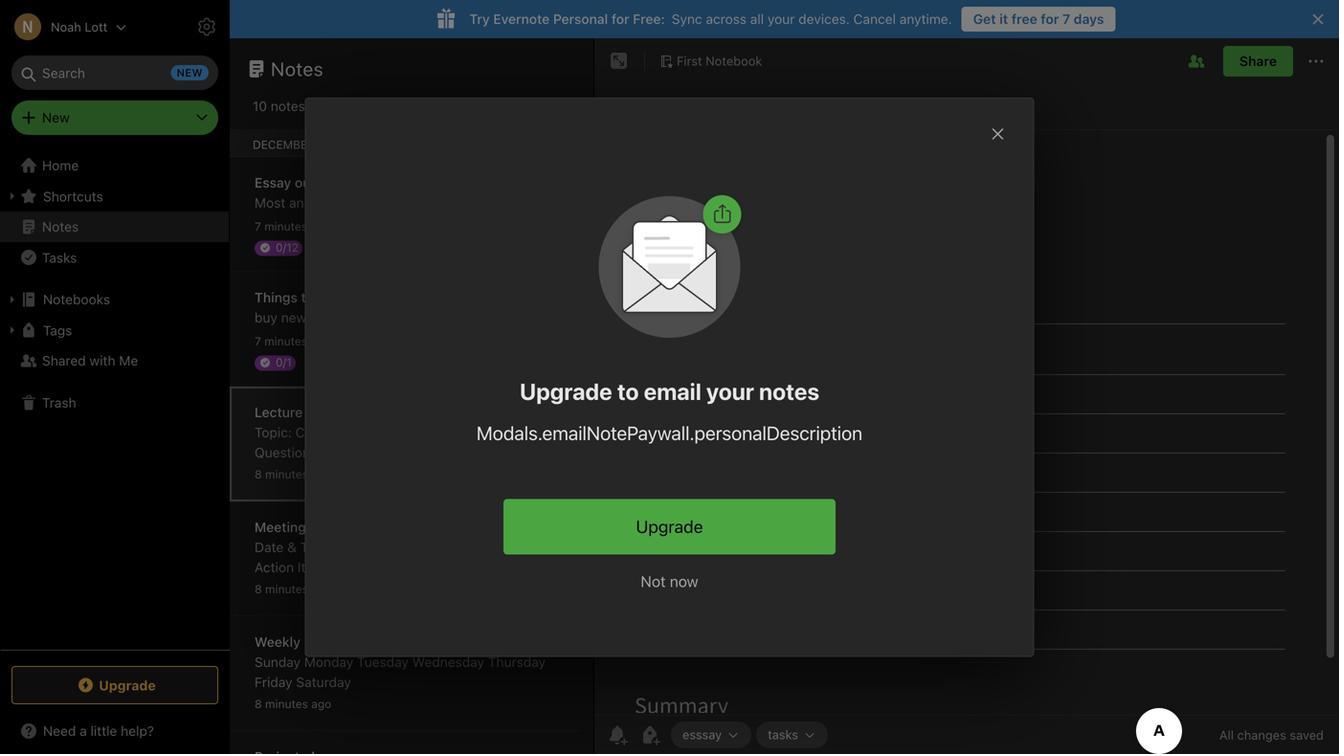 Task type: describe. For each thing, give the bounding box(es) containing it.
upgrade for upgrade button
[[636, 516, 703, 537]]

saved
[[1290, 728, 1324, 743]]

should
[[892, 195, 933, 211]]

sunday
[[255, 654, 301, 670]]

action
[[470, 580, 509, 596]]

ago down "water"
[[311, 335, 332, 348]]

note
[[310, 519, 338, 535]]

things to do buy new water hose
[[255, 290, 378, 326]]

shortcuts
[[43, 188, 103, 204]]

notebooks
[[43, 292, 110, 307]]

minutes down action at bottom
[[265, 583, 308, 596]]

follow
[[613, 195, 649, 211]]

notebooks link
[[0, 284, 229, 315]]

anytime.
[[900, 11, 952, 27]]

across
[[706, 11, 747, 27]]

3 8 from the top
[[255, 583, 262, 596]]

tags button
[[0, 315, 229, 346]]

help
[[937, 195, 963, 211]]

essay
[[255, 175, 291, 191]]

10 notes
[[253, 98, 305, 114]]

and
[[444, 580, 467, 596]]

notes inside lecture notes topic: course: date: professor/speaker: questions notes summary 8 minutes ago
[[321, 445, 357, 461]]

status
[[395, 560, 435, 575]]

all
[[750, 11, 764, 27]]

get it free for 7 days button
[[962, 7, 1116, 32]]

interpretive,
[[355, 195, 430, 211]]

sync
[[672, 11, 702, 27]]

send
[[293, 580, 324, 596]]

notes inside meeting note date & time goal attendees me agenda notes action items assignee status clean up meeting notes send out meeting notes and action items
[[506, 540, 543, 555]]

analytical,
[[289, 195, 351, 211]]

share
[[1240, 53, 1277, 69]]

course:
[[296, 425, 344, 440]]

share button
[[1224, 46, 1294, 77]]

1 vertical spatial 7
[[255, 220, 261, 233]]

this
[[802, 195, 828, 211]]

notes up 10 notes
[[271, 57, 324, 80]]

same
[[677, 195, 710, 211]]

buy
[[255, 310, 278, 326]]

items
[[512, 580, 546, 596]]

persuasive
[[449, 195, 516, 211]]

evernote
[[493, 11, 550, 27]]

upgrade button
[[11, 666, 218, 705]]

upgrade for upgrade to email your notes
[[520, 378, 613, 405]]

0 vertical spatial meeting
[[497, 560, 547, 575]]

goal
[[334, 540, 363, 555]]

to inside the essay outline most analytical, interpretive, or persuasive essays tend to follow the same basic pattern. this structure should help you formulate effective outlines for most ...
[[597, 195, 609, 211]]

esssay
[[683, 728, 722, 742]]

0 vertical spatial your
[[768, 11, 795, 27]]

0/1
[[276, 356, 292, 369]]

add a reminder image
[[606, 724, 629, 747]]

for for free:
[[612, 11, 630, 27]]

changes
[[1238, 728, 1287, 743]]

minutes up 0/12
[[264, 220, 307, 233]]

outline
[[295, 175, 338, 191]]

last
[[610, 97, 636, 113]]

outlines
[[1113, 195, 1162, 211]]

all changes saved
[[1220, 728, 1324, 743]]

upgrade inside popup button
[[99, 678, 156, 694]]

items
[[298, 560, 332, 575]]

you
[[967, 195, 989, 211]]

new
[[281, 310, 307, 326]]

minutes up "0/1"
[[265, 335, 308, 348]]

or
[[433, 195, 446, 211]]

attendees
[[366, 540, 429, 555]]

modals.emailnotepaywall.personaldescription
[[477, 422, 863, 444]]

structure
[[832, 195, 888, 211]]

pattern.
[[750, 195, 798, 211]]

...
[[1221, 195, 1232, 211]]

with
[[90, 353, 115, 369]]

upgrade button
[[504, 499, 836, 555]]

tasks
[[42, 250, 77, 265]]

dec
[[702, 97, 726, 113]]

new button
[[11, 101, 218, 135]]

7 minutes ago
[[255, 220, 331, 233]]

date:
[[347, 425, 380, 440]]

clean
[[438, 560, 474, 575]]

lecture notes topic: course: date: professor/speaker: questions notes summary 8 minutes ago
[[255, 405, 501, 481]]

notes inside lecture notes topic: course: date: professor/speaker: questions notes summary 8 minutes ago
[[306, 405, 342, 420]]

note window element
[[595, 38, 1340, 755]]

add tag image
[[639, 724, 662, 747]]

0 horizontal spatial meeting
[[352, 580, 402, 596]]

tasks
[[768, 728, 799, 742]]

for for 7
[[1041, 11, 1059, 27]]



Task type: locate. For each thing, give the bounding box(es) containing it.
8 down friday
[[255, 698, 262, 711]]

for left most
[[1166, 195, 1183, 211]]

notes up items
[[506, 540, 543, 555]]

1 vertical spatial your
[[707, 378, 754, 405]]

not now button
[[622, 564, 718, 599]]

minutes
[[264, 220, 307, 233], [265, 335, 308, 348], [265, 468, 308, 481], [265, 583, 308, 596], [265, 698, 308, 711]]

2 horizontal spatial for
[[1166, 195, 1183, 211]]

time
[[300, 540, 331, 555]]

date
[[255, 540, 284, 555]]

days
[[1074, 11, 1105, 27]]

expand notebooks image
[[5, 292, 20, 307]]

your
[[768, 11, 795, 27], [707, 378, 754, 405]]

notes up tasks
[[42, 219, 79, 235]]

planner
[[304, 634, 352, 650]]

4 8 from the top
[[255, 698, 262, 711]]

1 horizontal spatial me
[[433, 540, 452, 555]]

trash link
[[0, 388, 229, 418]]

me up clean
[[433, 540, 452, 555]]

me inside meeting note date & time goal attendees me agenda notes action items assignee status clean up meeting notes send out meeting notes and action items
[[433, 540, 452, 555]]

8 down buy
[[255, 335, 262, 348]]

7 left days
[[1063, 11, 1071, 27]]

for inside button
[[1041, 11, 1059, 27]]

0 vertical spatial 8 minutes ago
[[255, 335, 332, 348]]

to left the email
[[617, 378, 639, 405]]

0 horizontal spatial for
[[612, 11, 630, 27]]

0 vertical spatial upgrade
[[520, 378, 613, 405]]

tree
[[0, 150, 230, 649]]

professor/speaker:
[[384, 425, 501, 440]]

new
[[42, 110, 70, 125]]

to for things to do buy new water hose
[[301, 290, 314, 305]]

free
[[1012, 11, 1038, 27]]

1 8 minutes ago from the top
[[255, 335, 332, 348]]

weekly
[[255, 634, 301, 650]]

1 vertical spatial upgrade
[[636, 516, 703, 537]]

ago down analytical,
[[311, 220, 331, 233]]

7 inside button
[[1063, 11, 1071, 27]]

most
[[1186, 195, 1217, 211]]

to for upgrade to email your notes
[[617, 378, 639, 405]]

minutes inside weekly planner sunday monday tuesday wednesday thursday friday saturday 8 minutes ago
[[265, 698, 308, 711]]

for
[[612, 11, 630, 27], [1041, 11, 1059, 27], [1166, 195, 1183, 211]]

tree containing home
[[0, 150, 230, 649]]

essays
[[520, 195, 562, 211]]

to inside things to do buy new water hose
[[301, 290, 314, 305]]

upgrade inside button
[[636, 516, 703, 537]]

Note Editor text field
[[595, 130, 1340, 715]]

cancel
[[854, 11, 896, 27]]

your right all at the top right of page
[[768, 11, 795, 27]]

agenda
[[456, 540, 503, 555]]

not now
[[641, 572, 699, 591]]

0 horizontal spatial 7
[[255, 220, 261, 233]]

2 horizontal spatial to
[[617, 378, 639, 405]]

email
[[644, 378, 702, 405]]

free:
[[633, 11, 665, 27]]

edited
[[640, 97, 679, 113]]

minutes inside lecture notes topic: course: date: professor/speaker: questions notes summary 8 minutes ago
[[265, 468, 308, 481]]

2 vertical spatial upgrade
[[99, 678, 156, 694]]

Search text field
[[25, 56, 205, 90]]

first notebook button
[[653, 48, 769, 75]]

1 8 from the top
[[255, 335, 262, 348]]

up
[[477, 560, 493, 575]]

2 8 minutes ago from the top
[[255, 583, 332, 596]]

meeting
[[497, 560, 547, 575], [352, 580, 402, 596]]

thursday
[[488, 654, 546, 670]]

summary
[[361, 445, 420, 461]]

formulate
[[993, 195, 1052, 211]]

notes link
[[0, 212, 229, 242]]

weekly planner sunday monday tuesday wednesday thursday friday saturday 8 minutes ago
[[255, 634, 546, 711]]

your right the email
[[707, 378, 754, 405]]

ago inside weekly planner sunday monday tuesday wednesday thursday friday saturday 8 minutes ago
[[311, 698, 332, 711]]

0 vertical spatial me
[[119, 353, 138, 369]]

basic
[[713, 195, 746, 211]]

first notebook
[[677, 54, 763, 68]]

1 horizontal spatial for
[[1041, 11, 1059, 27]]

shared with me link
[[0, 346, 229, 376]]

2 vertical spatial to
[[617, 378, 639, 405]]

1 horizontal spatial meeting
[[497, 560, 547, 575]]

wednesday
[[412, 654, 485, 670]]

topic:
[[255, 425, 292, 440]]

it
[[1000, 11, 1008, 27]]

personal
[[553, 11, 608, 27]]

0 vertical spatial to
[[597, 195, 609, 211]]

7 down the most
[[255, 220, 261, 233]]

2 8 from the top
[[255, 468, 262, 481]]

home link
[[0, 150, 230, 181]]

ago down saturday
[[311, 698, 332, 711]]

tags
[[43, 322, 72, 338]]

effective
[[1056, 195, 1110, 211]]

1 vertical spatial to
[[301, 290, 314, 305]]

1 vertical spatial meeting
[[352, 580, 402, 596]]

upgrade to email your notes
[[520, 378, 820, 405]]

1 horizontal spatial 7
[[1063, 11, 1071, 27]]

1 vertical spatial 8 minutes ago
[[255, 583, 332, 596]]

most
[[255, 195, 286, 211]]

questions
[[255, 445, 317, 461]]

upgrade
[[520, 378, 613, 405], [636, 516, 703, 537], [99, 678, 156, 694]]

get it free for 7 days
[[974, 11, 1105, 27]]

8 minutes ago down action at bottom
[[255, 583, 332, 596]]

assignee
[[335, 560, 392, 575]]

ago down questions
[[311, 468, 332, 481]]

2023
[[751, 97, 784, 113]]

meeting up items
[[497, 560, 547, 575]]

expand note image
[[608, 50, 631, 73]]

for inside the essay outline most analytical, interpretive, or persuasive essays tend to follow the same basic pattern. this structure should help you formulate effective outlines for most ...
[[1166, 195, 1183, 211]]

tuesday
[[357, 654, 409, 670]]

tasks button
[[757, 722, 828, 749]]

first
[[677, 54, 702, 68]]

2 horizontal spatial upgrade
[[636, 516, 703, 537]]

to left the do
[[301, 290, 314, 305]]

tend
[[565, 195, 593, 211]]

lecture
[[255, 405, 303, 420]]

8 inside weekly planner sunday monday tuesday wednesday thursday friday saturday 8 minutes ago
[[255, 698, 262, 711]]

trash
[[42, 395, 76, 411]]

minutes down questions
[[265, 468, 308, 481]]

settings image
[[195, 15, 218, 38]]

action
[[255, 560, 294, 575]]

for right free
[[1041, 11, 1059, 27]]

0 horizontal spatial to
[[301, 290, 314, 305]]

the
[[653, 195, 673, 211]]

shortcuts button
[[0, 181, 229, 212]]

1 horizontal spatial your
[[768, 11, 795, 27]]

0 horizontal spatial upgrade
[[99, 678, 156, 694]]

shared
[[42, 353, 86, 369]]

7
[[1063, 11, 1071, 27], [255, 220, 261, 233]]

shared with me
[[42, 353, 138, 369]]

water
[[310, 310, 345, 326]]

do
[[318, 290, 334, 305]]

1 horizontal spatial upgrade
[[520, 378, 613, 405]]

try
[[470, 11, 490, 27]]

0 horizontal spatial me
[[119, 353, 138, 369]]

14,
[[730, 97, 748, 113]]

now
[[670, 572, 699, 591]]

devices.
[[799, 11, 850, 27]]

ago inside lecture notes topic: course: date: professor/speaker: questions notes summary 8 minutes ago
[[311, 468, 332, 481]]

8 down questions
[[255, 468, 262, 481]]

10
[[253, 98, 267, 114]]

1 vertical spatial me
[[433, 540, 452, 555]]

ago down items
[[311, 583, 332, 596]]

to right tend
[[597, 195, 609, 211]]

meeting down assignee
[[352, 580, 402, 596]]

tasks button
[[0, 242, 229, 273]]

saturday
[[296, 675, 351, 690]]

essay outline most analytical, interpretive, or persuasive essays tend to follow the same basic pattern. this structure should help you formulate effective outlines for most ...
[[255, 175, 1232, 211]]

for left free:
[[612, 11, 630, 27]]

0 vertical spatial 7
[[1063, 11, 1071, 27]]

8 inside lecture notes topic: course: date: professor/speaker: questions notes summary 8 minutes ago
[[255, 468, 262, 481]]

get
[[974, 11, 996, 27]]

8 minutes ago up "0/1"
[[255, 335, 332, 348]]

me right with
[[119, 353, 138, 369]]

8 down action at bottom
[[255, 583, 262, 596]]

None search field
[[25, 56, 205, 90]]

notes down 'course:'
[[321, 445, 357, 461]]

0 horizontal spatial your
[[707, 378, 754, 405]]

expand tags image
[[5, 323, 20, 338]]

notebook
[[706, 54, 763, 68]]

minutes down friday
[[265, 698, 308, 711]]

out
[[328, 580, 348, 596]]

notes
[[271, 57, 324, 80], [42, 219, 79, 235], [321, 445, 357, 461], [506, 540, 543, 555]]

1 horizontal spatial to
[[597, 195, 609, 211]]

not
[[641, 572, 666, 591]]



Task type: vqa. For each thing, say whether or not it's contained in the screenshot.
the middle UPGRADE
yes



